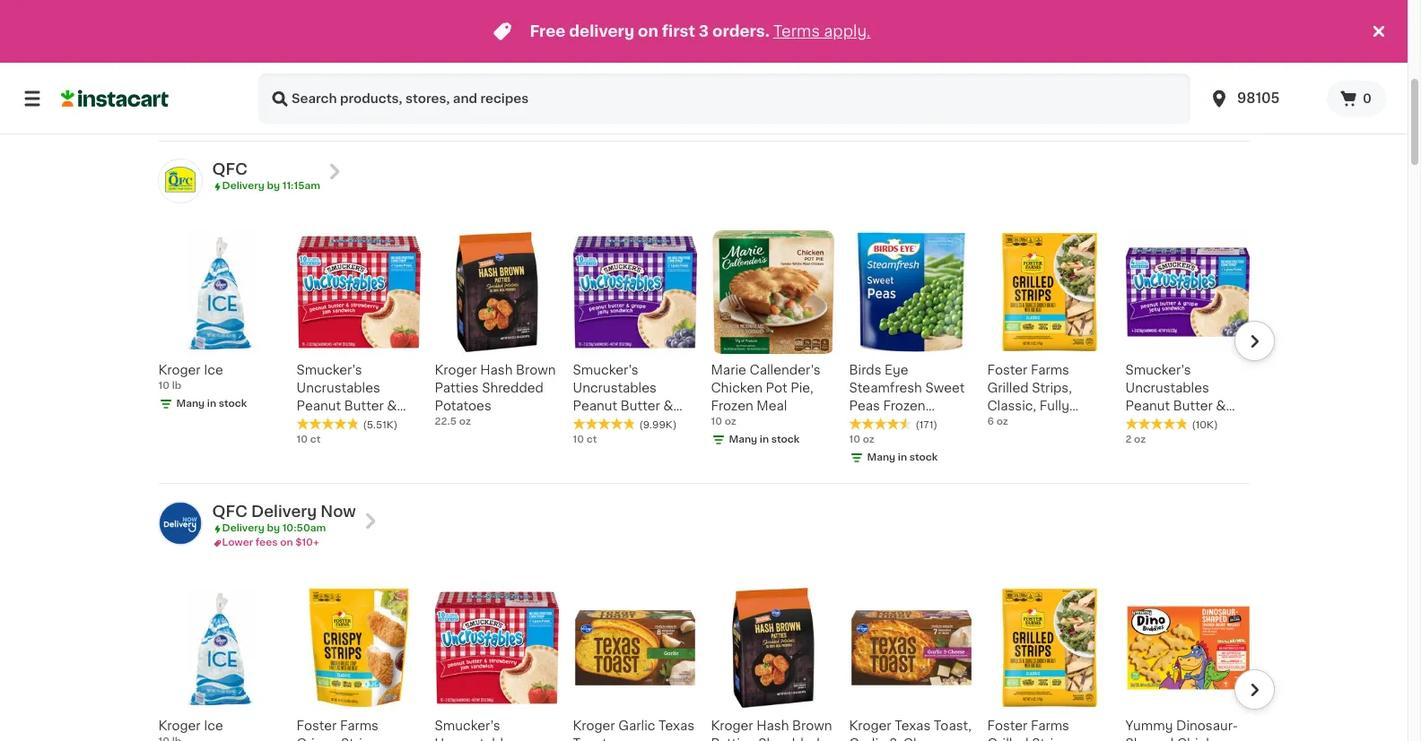 Task type: describe. For each thing, give the bounding box(es) containing it.
frozen inside strong roots cauliflower hash brown, vegan, gluten free, frozen patties
[[1067, 90, 1110, 102]]

kroger hash brown patties shredded potatoes 22.5 oz
[[435, 365, 556, 427]]

many down lb
[[176, 400, 205, 409]]

peanut for (10k)
[[1126, 401, 1170, 413]]

bites
[[906, 54, 938, 66]]

sweet
[[925, 383, 965, 395]]

pot
[[766, 383, 787, 395]]

stock down kroger ice 10 lb
[[219, 400, 247, 409]]

jones
[[573, 36, 612, 48]]

frozen for marie callender's chicken pot pie, frozen meal 10 oz
[[711, 401, 753, 413]]

foster farms grilled strips, classic, fully cooked
[[987, 365, 1072, 431]]

1 horizontal spatial free
[[614, 15, 636, 25]]

gluten
[[987, 90, 1030, 102]]

patties for kroger hash brown patties shredde
[[711, 739, 755, 742]]

steamed
[[297, 54, 354, 66]]

smucker's uncrustables peanut butter & grape jelly sandwich for (9.99k)
[[573, 365, 673, 449]]

meal
[[757, 401, 787, 413]]

smucker's uncrustables peanut butter & grape jelly sandwich for (10k)
[[1126, 365, 1226, 449]]

kroger hash brown patties shredde
[[711, 721, 832, 742]]

(5.51k)
[[363, 421, 398, 431]]

10 ct for smucker's uncrustables peanut butter & strawberry jam sandwich
[[297, 435, 321, 445]]

oz inside kroger hash brown patties shredded potatoes 22.5 oz
[[459, 418, 471, 427]]

16 for sprouts organic cut corn
[[711, 71, 722, 81]]

shaped
[[1126, 739, 1174, 742]]

oz inside marie callender's chicken pot pie, frozen meal 10 oz
[[725, 418, 736, 427]]

brown for kroger hash brown patties shredded potatoes 22.5 oz
[[516, 365, 556, 377]]

maple
[[902, 36, 941, 48]]

qfc image
[[158, 160, 201, 203]]

vegetables inside birds eye steamfresh sweet peas frozen vegetables
[[849, 418, 920, 431]]

jelly for (10k)
[[1168, 418, 1198, 431]]

sprouts ready to eat edamame 14 oz
[[435, 36, 546, 81]]

free delivery on first 3 orders. terms apply.
[[530, 24, 871, 39]]

callender's
[[750, 365, 821, 377]]

peanut for (9.99k)
[[573, 401, 617, 413]]

1 vertical spatial delivery
[[251, 505, 317, 520]]

crispy
[[297, 739, 338, 742]]

smucker's uncrustables peanut butter & strawberry jam sandwich
[[297, 365, 397, 449]]

6
[[987, 418, 994, 427]]

smucker's for (10k)
[[1126, 365, 1191, 377]]

foster farms crispy strips link
[[297, 587, 420, 742]]

item carousel region for qfc
[[133, 224, 1274, 477]]

frozen for birds eye steamfresh sweet peas frozen vegetables
[[883, 401, 926, 413]]

strips,
[[1032, 383, 1072, 395]]

brown for kroger hash brown patties shredde
[[792, 721, 832, 733]]

birds
[[849, 365, 881, 377]]

gluten-
[[575, 15, 614, 25]]

many inside sprouts organic mixed vegetables 16 oz bag many in stock
[[1143, 89, 1172, 99]]

ct for smucker's uncrustables peanut butter & grape jelly sandwich
[[586, 435, 597, 445]]

sprouts organic green peas 16 oz
[[158, 36, 261, 81]]

by for 11:15am
[[267, 181, 280, 191]]

foster farms crispy strips
[[297, 721, 381, 742]]

in down birds eye steamfresh sweet peas frozen vegetables
[[898, 453, 907, 463]]

jam
[[369, 418, 396, 431]]

oz right 6
[[996, 418, 1008, 427]]

organic for cut
[[763, 36, 814, 48]]

grain trust steamed jasmine rice, organic 30 oz
[[297, 36, 410, 99]]

2
[[1126, 435, 1132, 445]]

cooked
[[987, 418, 1037, 431]]

qfc for qfc
[[212, 162, 248, 177]]

brown,
[[987, 72, 1031, 84]]

delivery by 10:50am
[[222, 524, 326, 534]]

lower
[[222, 539, 253, 549]]

grape for ct
[[573, 418, 612, 431]]

foster for foster farms grilled strips
[[987, 721, 1028, 733]]

texas inside kroger garlic texas toast
[[659, 721, 695, 733]]

uncrustables for (5.51k)
[[297, 383, 380, 395]]

& for (10k)
[[1216, 401, 1226, 413]]

98105 button
[[1209, 74, 1316, 124]]

0
[[1363, 92, 1372, 105]]

10 inside marie callender's chicken pot pie, frozen meal 10 oz
[[711, 418, 722, 427]]

now
[[321, 505, 356, 520]]

16 for sprouts organic green peas
[[158, 71, 169, 81]]

kroger for kroger texas toast, garlic 3-cheese
[[849, 721, 892, 733]]

& for (5.51k)
[[387, 401, 397, 413]]

grilled for foster farms grilled strips, classic, fully cooked
[[987, 383, 1029, 395]]

on for delivery
[[638, 24, 658, 39]]

delivery by 11:15am
[[222, 181, 320, 191]]

peanut for (5.51k)
[[297, 401, 341, 413]]

stock down meal
[[771, 435, 800, 445]]

farms for foster farms grilled strips
[[1031, 721, 1069, 733]]

11:15am
[[282, 181, 320, 191]]

2 vertical spatial many in stock
[[867, 453, 938, 463]]

orders.
[[712, 24, 770, 39]]

10 ct for smucker's uncrustables peanut butter & grape jelly sandwich
[[573, 435, 597, 445]]

sprouts for vegetables
[[1126, 36, 1175, 48]]

delivery for 11:15am
[[222, 181, 264, 191]]

& for (9.99k)
[[663, 401, 673, 413]]

foster farms grilled strips link
[[987, 587, 1111, 742]]

links
[[630, 90, 663, 102]]

corn
[[737, 54, 768, 66]]

dinosaur-
[[1176, 721, 1238, 733]]

sausage
[[573, 90, 627, 102]]

in down meal
[[760, 435, 769, 445]]

sprouts for peas
[[158, 36, 208, 48]]

$10+
[[295, 539, 319, 549]]

cut
[[711, 54, 734, 66]]

sandwich for (5.51k)
[[297, 436, 358, 449]]

brown inside jones dairy farm golden brown all natural turkey sausage links
[[622, 54, 662, 66]]

strawberry
[[297, 418, 366, 431]]

free inside limited time offer region
[[530, 24, 566, 39]]

marie callender's chicken pot pie, frozen meal 10 oz
[[711, 365, 821, 427]]

terms
[[773, 24, 820, 39]]

yummy
[[1126, 721, 1173, 733]]

mixed
[[1126, 54, 1164, 66]]

instacart logo image
[[61, 88, 169, 109]]

sprouts for eat
[[435, 36, 484, 48]]

smucker's for (5.51k)
[[297, 365, 362, 377]]

butter for (5.51k)
[[344, 401, 384, 413]]

sprouts organic cut corn 16 oz
[[711, 36, 814, 81]]

by for 10:50am
[[267, 524, 280, 534]]

vegan,
[[1034, 72, 1077, 84]]

hash for kroger hash brown patties shredded potatoes 22.5 oz
[[480, 365, 513, 377]]

patties inside strong roots cauliflower hash brown, vegan, gluten free, frozen patties
[[987, 108, 1031, 120]]

fully
[[1040, 401, 1069, 413]]

organic for green
[[211, 36, 261, 48]]

(171)
[[916, 421, 937, 431]]

on for fees
[[280, 539, 293, 549]]

dairy
[[615, 36, 649, 48]]

22.5
[[435, 418, 457, 427]]

2 oz
[[1126, 435, 1146, 445]]

farm
[[652, 36, 683, 48]]

jones dairy farm golden brown all natural turkey sausage links
[[573, 36, 683, 102]]

item carousel region for qfc delivery now
[[158, 580, 1274, 742]]

strong
[[987, 36, 1030, 48]]

shredded
[[482, 383, 544, 395]]

marie
[[711, 365, 746, 377]]

eat
[[435, 54, 455, 66]]

3-
[[889, 739, 903, 742]]

pie,
[[791, 383, 814, 395]]

lower fees on $10+
[[222, 539, 319, 549]]

smucker's inside smucker's uncrustable
[[435, 721, 500, 733]]

jasmine
[[357, 54, 410, 66]]

10.5
[[849, 71, 870, 81]]

10 for birds eye steamfresh sweet peas frozen vegetables
[[849, 435, 860, 445]]

sandwich for (9.99k)
[[573, 436, 634, 449]]



Task type: locate. For each thing, give the bounding box(es) containing it.
1 by from the top
[[267, 181, 280, 191]]

0 horizontal spatial free
[[530, 24, 566, 39]]

1 horizontal spatial patties
[[711, 739, 755, 742]]

2 & from the left
[[663, 401, 673, 413]]

oz down green on the left of page
[[172, 71, 183, 81]]

16 down the cut
[[711, 71, 722, 81]]

lb
[[172, 382, 181, 392]]

yummy dinosaur- shaped chicke
[[1126, 721, 1238, 742]]

1 butter from the left
[[344, 401, 384, 413]]

2 horizontal spatial uncrustables
[[1126, 383, 1209, 395]]

on
[[638, 24, 658, 39], [280, 539, 293, 549]]

garlic inside kroger garlic texas toast
[[618, 721, 655, 733]]

foster
[[987, 365, 1028, 377], [297, 721, 337, 733], [987, 721, 1028, 733]]

1 ice from the top
[[204, 365, 223, 377]]

1 horizontal spatial frozen
[[883, 401, 926, 413]]

organic up corn
[[763, 36, 814, 48]]

turkey
[[622, 72, 664, 84]]

0 horizontal spatial texas
[[659, 721, 695, 733]]

kroger inside kroger ice 10 lb
[[158, 365, 201, 377]]

gluten-free
[[575, 15, 636, 25]]

1 smucker's uncrustables peanut butter & grape jelly sandwich from the left
[[573, 365, 673, 449]]

butter for (10k)
[[1173, 401, 1213, 413]]

0 horizontal spatial frozen
[[711, 401, 753, 413]]

1 horizontal spatial butter
[[621, 401, 660, 413]]

delivery up lower in the bottom left of the page
[[222, 524, 264, 534]]

2 16 from the left
[[711, 71, 722, 81]]

uncrustables inside smucker's uncrustables peanut butter & strawberry jam sandwich
[[297, 383, 380, 395]]

& inside smucker's uncrustables peanut butter & strawberry jam sandwich
[[387, 401, 397, 413]]

grape up 2 oz
[[1126, 418, 1164, 431]]

ice for kroger ice
[[204, 721, 223, 733]]

hash
[[1062, 54, 1094, 66], [480, 365, 513, 377], [757, 721, 789, 733]]

natural
[[573, 72, 618, 84]]

1 vertical spatial item carousel region
[[158, 580, 1274, 742]]

potatoes
[[435, 401, 491, 413]]

butter up (10k)
[[1173, 401, 1213, 413]]

green
[[158, 54, 197, 66]]

sandwich for (10k)
[[1126, 436, 1187, 449]]

2 ct from the left
[[586, 435, 597, 445]]

vegetables inside sprouts organic mixed vegetables 16 oz bag many in stock
[[1167, 54, 1238, 66]]

grape
[[573, 418, 612, 431], [1126, 418, 1164, 431]]

many down 10 oz
[[867, 453, 896, 463]]

sprouts up eat
[[435, 36, 484, 48]]

0 vertical spatial many in stock
[[176, 400, 247, 409]]

butter up (9.99k)
[[621, 401, 660, 413]]

1 16 from the left
[[158, 71, 169, 81]]

1 horizontal spatial garlic
[[849, 739, 886, 742]]

brown inside kroger hash brown patties shredde
[[792, 721, 832, 733]]

jelly
[[615, 418, 645, 431], [1168, 418, 1198, 431]]

2 qfc from the top
[[212, 505, 248, 520]]

foster inside foster farms grilled strips
[[987, 721, 1028, 733]]

2 horizontal spatial patties
[[987, 108, 1031, 120]]

stock down (171)
[[910, 453, 938, 463]]

0 horizontal spatial 10 ct
[[297, 435, 321, 445]]

& up (10k)
[[1216, 401, 1226, 413]]

oz down steamfresh
[[863, 435, 875, 445]]

0 horizontal spatial peas
[[200, 54, 231, 66]]

trust
[[334, 36, 365, 48]]

3 16 from the left
[[1126, 71, 1136, 81]]

smucker's uncrustable link
[[435, 587, 559, 742]]

sprouts up green on the left of page
[[158, 36, 208, 48]]

farms inside the foster farms grilled strips, classic, fully cooked
[[1031, 365, 1069, 377]]

2 sandwich from the left
[[573, 436, 634, 449]]

qfc delivery now image
[[158, 503, 201, 546]]

in left 98105
[[1174, 89, 1184, 99]]

1 vertical spatial qfc
[[212, 505, 248, 520]]

2 texas from the left
[[895, 721, 931, 733]]

ice inside kroger ice 10 lb
[[204, 365, 223, 377]]

2 vertical spatial patties
[[711, 739, 755, 742]]

2 horizontal spatial brown
[[792, 721, 832, 733]]

by left 11:15am
[[267, 181, 280, 191]]

★★★★★
[[297, 418, 359, 431], [297, 418, 359, 431], [573, 418, 636, 431], [573, 418, 636, 431], [849, 418, 912, 431], [849, 418, 912, 431], [1126, 418, 1188, 431], [1126, 418, 1188, 431]]

uncrustables up strawberry
[[297, 383, 380, 395]]

sandwich inside smucker's uncrustables peanut butter & strawberry jam sandwich
[[297, 436, 358, 449]]

foster up classic,
[[987, 365, 1028, 377]]

stock inside sprouts organic mixed vegetables 16 oz bag many in stock
[[1186, 89, 1214, 99]]

1 10 ct from the left
[[297, 435, 321, 445]]

0 horizontal spatial vegetables
[[849, 418, 920, 431]]

0 horizontal spatial 16
[[158, 71, 169, 81]]

garlic
[[618, 721, 655, 733], [849, 739, 886, 742]]

oz right 14
[[448, 71, 460, 81]]

hash inside kroger hash brown patties shredded potatoes 22.5 oz
[[480, 365, 513, 377]]

0 vertical spatial grilled
[[987, 383, 1029, 395]]

uncrustables up (9.99k)
[[573, 383, 657, 395]]

3 & from the left
[[1216, 401, 1226, 413]]

14
[[435, 71, 446, 81]]

oz inside sprouts ready to eat edamame 14 oz
[[448, 71, 460, 81]]

1 vertical spatial by
[[267, 524, 280, 534]]

1 vertical spatial many in stock
[[729, 435, 800, 445]]

patties for kroger hash brown patties shredded potatoes 22.5 oz
[[435, 383, 479, 395]]

peas down steamfresh
[[849, 401, 880, 413]]

1 vertical spatial grilled
[[987, 739, 1029, 742]]

1 horizontal spatial many in stock
[[729, 435, 800, 445]]

98105
[[1237, 92, 1280, 105]]

10:50am
[[282, 524, 326, 534]]

delivery
[[569, 24, 634, 39]]

16 down green on the left of page
[[158, 71, 169, 81]]

2 smucker's uncrustables peanut butter & grape jelly sandwich from the left
[[1126, 365, 1226, 449]]

oz down chicken
[[725, 418, 736, 427]]

1 horizontal spatial peanut
[[573, 401, 617, 413]]

farms for foster farms crispy strips
[[340, 721, 379, 733]]

qfc up lower in the bottom left of the page
[[212, 505, 248, 520]]

sprouts organic mixed vegetables 16 oz bag many in stock
[[1126, 36, 1238, 99]]

16 inside sprouts organic mixed vegetables 16 oz bag many in stock
[[1126, 71, 1136, 81]]

delivery for 10:50am
[[222, 524, 264, 534]]

&
[[387, 401, 397, 413], [663, 401, 673, 413], [1216, 401, 1226, 413]]

1 sprouts from the left
[[158, 36, 208, 48]]

0 vertical spatial qfc
[[212, 162, 248, 177]]

patties inside kroger hash brown patties shredded potatoes 22.5 oz
[[435, 383, 479, 395]]

3 sandwich from the left
[[1126, 436, 1187, 449]]

ready
[[487, 36, 528, 48]]

0 horizontal spatial garlic
[[618, 721, 655, 733]]

free right the 'ready'
[[530, 24, 566, 39]]

foster inside the foster farms crispy strips
[[297, 721, 337, 733]]

texas
[[659, 721, 695, 733], [895, 721, 931, 733]]

on left first
[[638, 24, 658, 39]]

to
[[531, 36, 546, 48]]

by up lower fees on $10+
[[267, 524, 280, 534]]

sprouts inside sprouts organic green peas 16 oz
[[158, 36, 208, 48]]

2 10 ct from the left
[[573, 435, 597, 445]]

1 vertical spatial ice
[[204, 721, 223, 733]]

1 grape from the left
[[573, 418, 612, 431]]

smucker's uncrustables peanut butter & grape jelly sandwich
[[573, 365, 673, 449], [1126, 365, 1226, 449]]

delivery up delivery by 10:50am
[[251, 505, 317, 520]]

rice,
[[297, 72, 328, 84]]

frozen down chicken
[[711, 401, 753, 413]]

foster inside the foster farms grilled strips, classic, fully cooked
[[987, 365, 1028, 377]]

oz inside sprouts organic cut corn 16 oz
[[724, 71, 736, 81]]

2 horizontal spatial hash
[[1062, 54, 1094, 66]]

kroger for kroger hash brown patties shredded potatoes 22.5 oz
[[435, 365, 477, 377]]

in
[[1174, 89, 1184, 99], [207, 400, 216, 409], [760, 435, 769, 445], [898, 453, 907, 463]]

peas right green on the left of page
[[200, 54, 231, 66]]

ice for kroger ice 10 lb
[[204, 365, 223, 377]]

2 peanut from the left
[[573, 401, 617, 413]]

0 vertical spatial peas
[[200, 54, 231, 66]]

oz down potatoes
[[459, 418, 471, 427]]

apply.
[[824, 24, 871, 39]]

vegetables up bag
[[1167, 54, 1238, 66]]

butter inside smucker's uncrustables peanut butter & strawberry jam sandwich
[[344, 401, 384, 413]]

0 horizontal spatial patties
[[435, 383, 479, 395]]

0 vertical spatial brown
[[622, 54, 662, 66]]

kroger ice
[[158, 721, 223, 733]]

hash for kroger hash brown patties shredde
[[757, 721, 789, 733]]

1 horizontal spatial jelly
[[1168, 418, 1198, 431]]

1 sandwich from the left
[[297, 436, 358, 449]]

foster up crispy
[[297, 721, 337, 733]]

farms
[[1031, 365, 1069, 377], [340, 721, 379, 733], [1031, 721, 1069, 733]]

first
[[662, 24, 695, 39]]

sprouts up pancake
[[849, 36, 898, 48]]

1 horizontal spatial sandwich
[[573, 436, 634, 449]]

& up (9.99k)
[[663, 401, 673, 413]]

1 vertical spatial vegetables
[[849, 418, 920, 431]]

3 uncrustables from the left
[[1126, 383, 1209, 395]]

kroger texas toast, garlic 3-cheese
[[849, 721, 972, 742]]

1 vertical spatial hash
[[480, 365, 513, 377]]

organic for mixed
[[1178, 36, 1228, 48]]

fees
[[256, 539, 278, 549]]

sandwich
[[297, 436, 358, 449], [573, 436, 634, 449], [1126, 436, 1187, 449]]

0 horizontal spatial peanut
[[297, 401, 341, 413]]

organic down jasmine
[[331, 72, 381, 84]]

sprouts inside sprouts organic cut corn 16 oz
[[711, 36, 760, 48]]

5 sprouts from the left
[[1126, 36, 1175, 48]]

oz right 30 on the top left of page
[[312, 89, 324, 99]]

0 vertical spatial ice
[[204, 365, 223, 377]]

1 horizontal spatial smucker's uncrustables peanut butter & grape jelly sandwich
[[1126, 365, 1226, 449]]

many in stock for lb
[[176, 400, 247, 409]]

grilled for foster farms grilled strips
[[987, 739, 1029, 742]]

yummy dinosaur- shaped chicke link
[[1126, 587, 1249, 742]]

toast
[[573, 739, 607, 742]]

patties inside kroger hash brown patties shredde
[[711, 739, 755, 742]]

qfc delivery now
[[212, 505, 356, 520]]

limited time offer region
[[0, 0, 1368, 63]]

1 grilled from the top
[[987, 383, 1029, 395]]

frozen inside marie callender's chicken pot pie, frozen meal 10 oz
[[711, 401, 753, 413]]

hash inside kroger hash brown patties shredde
[[757, 721, 789, 733]]

2 jelly from the left
[[1168, 418, 1198, 431]]

edamame
[[458, 54, 522, 66]]

0 vertical spatial garlic
[[618, 721, 655, 733]]

1 qfc from the top
[[212, 162, 248, 177]]

texas inside kroger texas toast, garlic 3-cheese
[[895, 721, 931, 733]]

1 horizontal spatial on
[[638, 24, 658, 39]]

1 ct from the left
[[310, 435, 321, 445]]

2 by from the top
[[267, 524, 280, 534]]

many down bag
[[1143, 89, 1172, 99]]

sprouts inside sprouts maple pancake bites 10.5 oz
[[849, 36, 898, 48]]

16 down mixed
[[1126, 71, 1136, 81]]

1 horizontal spatial vegetables
[[1167, 54, 1238, 66]]

grilled right cheese at the right of page
[[987, 739, 1029, 742]]

2 horizontal spatial &
[[1216, 401, 1226, 413]]

0 horizontal spatial grape
[[573, 418, 612, 431]]

10 inside kroger ice 10 lb
[[158, 382, 170, 392]]

oz down the cut
[[724, 71, 736, 81]]

& up jam in the left bottom of the page
[[387, 401, 397, 413]]

0 vertical spatial delivery
[[222, 181, 264, 191]]

10
[[158, 382, 170, 392], [711, 418, 722, 427], [297, 435, 308, 445], [573, 435, 584, 445], [849, 435, 860, 445]]

foster for foster farms crispy strips
[[297, 721, 337, 733]]

peanut inside smucker's uncrustables peanut butter & strawberry jam sandwich
[[297, 401, 341, 413]]

0 vertical spatial patties
[[987, 108, 1031, 120]]

sprouts up mixed
[[1126, 36, 1175, 48]]

1 & from the left
[[387, 401, 397, 413]]

item carousel region
[[133, 224, 1274, 477], [158, 580, 1274, 742]]

sprouts inside sprouts organic mixed vegetables 16 oz bag many in stock
[[1126, 36, 1175, 48]]

(10k)
[[1192, 421, 1218, 431]]

smucker's inside smucker's uncrustables peanut butter & strawberry jam sandwich
[[297, 365, 362, 377]]

16 inside sprouts organic green peas 16 oz
[[158, 71, 169, 81]]

many in stock for pot
[[729, 435, 800, 445]]

frozen inside birds eye steamfresh sweet peas frozen vegetables
[[883, 401, 926, 413]]

grilled inside the foster farms grilled strips, classic, fully cooked
[[987, 383, 1029, 395]]

2 butter from the left
[[621, 401, 660, 413]]

0 horizontal spatial butter
[[344, 401, 384, 413]]

foster farms grilled strips
[[987, 721, 1072, 742]]

sprouts inside sprouts ready to eat edamame 14 oz
[[435, 36, 484, 48]]

jelly for (9.99k)
[[615, 418, 645, 431]]

free,
[[1033, 90, 1064, 102]]

1 vertical spatial patties
[[435, 383, 479, 395]]

butter for (9.99k)
[[621, 401, 660, 413]]

sprouts maple pancake bites 10.5 oz
[[849, 36, 941, 81]]

frozen down steamfresh
[[883, 401, 926, 413]]

sprouts for bites
[[849, 36, 898, 48]]

(9.99k)
[[639, 421, 677, 431]]

uncrustables for (9.99k)
[[573, 383, 657, 395]]

organic inside sprouts organic cut corn 16 oz
[[763, 36, 814, 48]]

hash inside strong roots cauliflower hash brown, vegan, gluten free, frozen patties
[[1062, 54, 1094, 66]]

peas inside sprouts organic green peas 16 oz
[[200, 54, 231, 66]]

brown inside kroger hash brown patties shredded potatoes 22.5 oz
[[516, 365, 556, 377]]

many in stock
[[176, 400, 247, 409], [729, 435, 800, 445], [867, 453, 938, 463]]

1 horizontal spatial uncrustables
[[573, 383, 657, 395]]

1 horizontal spatial texas
[[895, 721, 931, 733]]

1 vertical spatial peas
[[849, 401, 880, 413]]

1 vertical spatial brown
[[516, 365, 556, 377]]

kroger hash brown patties shredde link
[[711, 587, 835, 742]]

grilled inside foster farms grilled strips
[[987, 739, 1029, 742]]

brown
[[622, 54, 662, 66], [516, 365, 556, 377], [792, 721, 832, 733]]

None search field
[[258, 74, 1191, 124]]

sprouts up the cut
[[711, 36, 760, 48]]

1 horizontal spatial peas
[[849, 401, 880, 413]]

toast,
[[934, 721, 972, 733]]

1 uncrustables from the left
[[297, 383, 380, 395]]

4 sprouts from the left
[[849, 36, 898, 48]]

1 peanut from the left
[[297, 401, 341, 413]]

classic,
[[987, 401, 1037, 413]]

kroger ice link
[[158, 587, 282, 742]]

2 horizontal spatial butter
[[1173, 401, 1213, 413]]

oz inside sprouts organic green peas 16 oz
[[172, 71, 183, 81]]

0 horizontal spatial uncrustables
[[297, 383, 380, 395]]

chicken
[[711, 383, 763, 395]]

organic inside sprouts organic green peas 16 oz
[[211, 36, 261, 48]]

in down kroger ice 10 lb
[[207, 400, 216, 409]]

2 grape from the left
[[1126, 418, 1164, 431]]

ct for smucker's uncrustables peanut butter & strawberry jam sandwich
[[310, 435, 321, 445]]

2 horizontal spatial many in stock
[[867, 453, 938, 463]]

0 horizontal spatial &
[[387, 401, 397, 413]]

2 vertical spatial delivery
[[222, 524, 264, 534]]

organic up 98105 popup button
[[1178, 36, 1228, 48]]

10 for smucker's uncrustables peanut butter & grape jelly sandwich
[[573, 435, 584, 445]]

foster for foster farms grilled strips, classic, fully cooked
[[987, 365, 1028, 377]]

vegetables up 10 oz
[[849, 418, 920, 431]]

smucker's uncrustable
[[435, 721, 535, 742]]

kroger for kroger hash brown patties shredde
[[711, 721, 753, 733]]

oz down mixed
[[1139, 71, 1151, 81]]

many down meal
[[729, 435, 757, 445]]

bag
[[1153, 71, 1172, 81]]

free up dairy
[[614, 15, 636, 25]]

grain
[[297, 36, 330, 48]]

0 horizontal spatial jelly
[[615, 418, 645, 431]]

16
[[158, 71, 169, 81], [711, 71, 722, 81], [1126, 71, 1136, 81]]

farms inside foster farms grilled strips
[[1031, 721, 1069, 733]]

3 sprouts from the left
[[711, 36, 760, 48]]

farms inside the foster farms crispy strips
[[340, 721, 379, 733]]

stock left 98105
[[1186, 89, 1214, 99]]

on inside limited time offer region
[[638, 24, 658, 39]]

1 jelly from the left
[[615, 418, 645, 431]]

1 vertical spatial on
[[280, 539, 293, 549]]

0 vertical spatial item carousel region
[[133, 224, 1274, 477]]

many
[[1143, 89, 1172, 99], [176, 400, 205, 409], [729, 435, 757, 445], [867, 453, 896, 463]]

qfc
[[212, 162, 248, 177], [212, 505, 248, 520]]

delivery left 11:15am
[[222, 181, 264, 191]]

0 vertical spatial by
[[267, 181, 280, 191]]

0 horizontal spatial hash
[[480, 365, 513, 377]]

oz inside sprouts maple pancake bites 10.5 oz
[[872, 71, 884, 81]]

0 vertical spatial hash
[[1062, 54, 1094, 66]]

kroger inside kroger hash brown patties shredded potatoes 22.5 oz
[[435, 365, 477, 377]]

strong roots cauliflower hash brown, vegan, gluten free, frozen patties link
[[987, 0, 1111, 120]]

peas inside birds eye steamfresh sweet peas frozen vegetables
[[849, 401, 880, 413]]

organic right 3
[[713, 15, 754, 25]]

foster right toast,
[[987, 721, 1028, 733]]

0 horizontal spatial smucker's uncrustables peanut butter & grape jelly sandwich
[[573, 365, 673, 449]]

0 horizontal spatial on
[[280, 539, 293, 549]]

cheese
[[903, 739, 952, 742]]

1 horizontal spatial 10 ct
[[573, 435, 597, 445]]

many in stock down kroger ice 10 lb
[[176, 400, 247, 409]]

2 horizontal spatial 16
[[1126, 71, 1136, 81]]

2 ice from the top
[[204, 721, 223, 733]]

kroger inside kroger garlic texas toast
[[573, 721, 615, 733]]

oz inside grain trust steamed jasmine rice, organic 30 oz
[[312, 89, 324, 99]]

uncrustables for (10k)
[[1126, 383, 1209, 395]]

2 vertical spatial brown
[[792, 721, 832, 733]]

in inside sprouts organic mixed vegetables 16 oz bag many in stock
[[1174, 89, 1184, 99]]

1 horizontal spatial grape
[[1126, 418, 1164, 431]]

strong roots cauliflower hash brown, vegan, gluten free, frozen patties
[[987, 36, 1110, 120]]

farms for foster farms grilled strips, classic, fully cooked
[[1031, 365, 1069, 377]]

3 peanut from the left
[[1126, 401, 1170, 413]]

0 horizontal spatial sandwich
[[297, 436, 358, 449]]

Search field
[[258, 74, 1191, 124]]

kroger garlic texas toast
[[573, 721, 695, 742]]

1 horizontal spatial ct
[[586, 435, 597, 445]]

1 horizontal spatial 16
[[711, 71, 722, 81]]

2 grilled from the top
[[987, 739, 1029, 742]]

0 horizontal spatial many in stock
[[176, 400, 247, 409]]

cauliflower
[[987, 54, 1058, 66]]

grilled up classic,
[[987, 383, 1029, 395]]

kroger for kroger garlic texas toast
[[573, 721, 615, 733]]

birds eye steamfresh sweet peas frozen vegetables
[[849, 365, 965, 431]]

kroger inside kroger texas toast, garlic 3-cheese
[[849, 721, 892, 733]]

1 texas from the left
[[659, 721, 695, 733]]

qfc up delivery by 11:15am
[[212, 162, 248, 177]]

16 inside sprouts organic cut corn 16 oz
[[711, 71, 722, 81]]

kroger for kroger ice 10 lb
[[158, 365, 201, 377]]

10 oz
[[849, 435, 875, 445]]

98105 button
[[1198, 74, 1327, 124]]

3 butter from the left
[[1173, 401, 1213, 413]]

kroger for kroger ice
[[158, 721, 201, 733]]

3
[[699, 24, 709, 39]]

0 button
[[1327, 81, 1386, 117]]

1 horizontal spatial hash
[[757, 721, 789, 733]]

by
[[267, 181, 280, 191], [267, 524, 280, 534]]

oz right '2'
[[1134, 435, 1146, 445]]

2 sprouts from the left
[[435, 36, 484, 48]]

grape for oz
[[1126, 418, 1164, 431]]

1 vertical spatial garlic
[[849, 739, 886, 742]]

1 horizontal spatial &
[[663, 401, 673, 413]]

1 horizontal spatial brown
[[622, 54, 662, 66]]

garlic inside kroger texas toast, garlic 3-cheese
[[849, 739, 886, 742]]

organic inside grain trust steamed jasmine rice, organic 30 oz
[[331, 72, 381, 84]]

uncrustables up (10k)
[[1126, 383, 1209, 395]]

0 vertical spatial vegetables
[[1167, 54, 1238, 66]]

2 horizontal spatial peanut
[[1126, 401, 1170, 413]]

2 horizontal spatial sandwich
[[1126, 436, 1187, 449]]

smucker's for (9.99k)
[[573, 365, 639, 377]]

0 vertical spatial on
[[638, 24, 658, 39]]

2 horizontal spatial frozen
[[1067, 90, 1110, 102]]

oz down pancake
[[872, 71, 884, 81]]

organic inside sprouts organic mixed vegetables 16 oz bag many in stock
[[1178, 36, 1228, 48]]

2 vertical spatial hash
[[757, 721, 789, 733]]

10 for smucker's uncrustables peanut butter & strawberry jam sandwich
[[297, 435, 308, 445]]

2 uncrustables from the left
[[573, 383, 657, 395]]

many in stock down meal
[[729, 435, 800, 445]]

0 horizontal spatial brown
[[516, 365, 556, 377]]

sprouts for corn
[[711, 36, 760, 48]]

kroger inside kroger hash brown patties shredde
[[711, 721, 753, 733]]

organic left grain
[[211, 36, 261, 48]]

frozen down vegan,
[[1067, 90, 1110, 102]]

oz inside sprouts organic mixed vegetables 16 oz bag many in stock
[[1139, 71, 1151, 81]]

qfc for qfc delivery now
[[212, 505, 248, 520]]

butter up (5.51k)
[[344, 401, 384, 413]]

grape left (9.99k)
[[573, 418, 612, 431]]

0 horizontal spatial ct
[[310, 435, 321, 445]]

many in stock down (171)
[[867, 453, 938, 463]]

on down delivery by 10:50am
[[280, 539, 293, 549]]



Task type: vqa. For each thing, say whether or not it's contained in the screenshot.
BUTTER within the Smucker's Uncrustables Peanut Butter & Strawberry Jam Sandwich
yes



